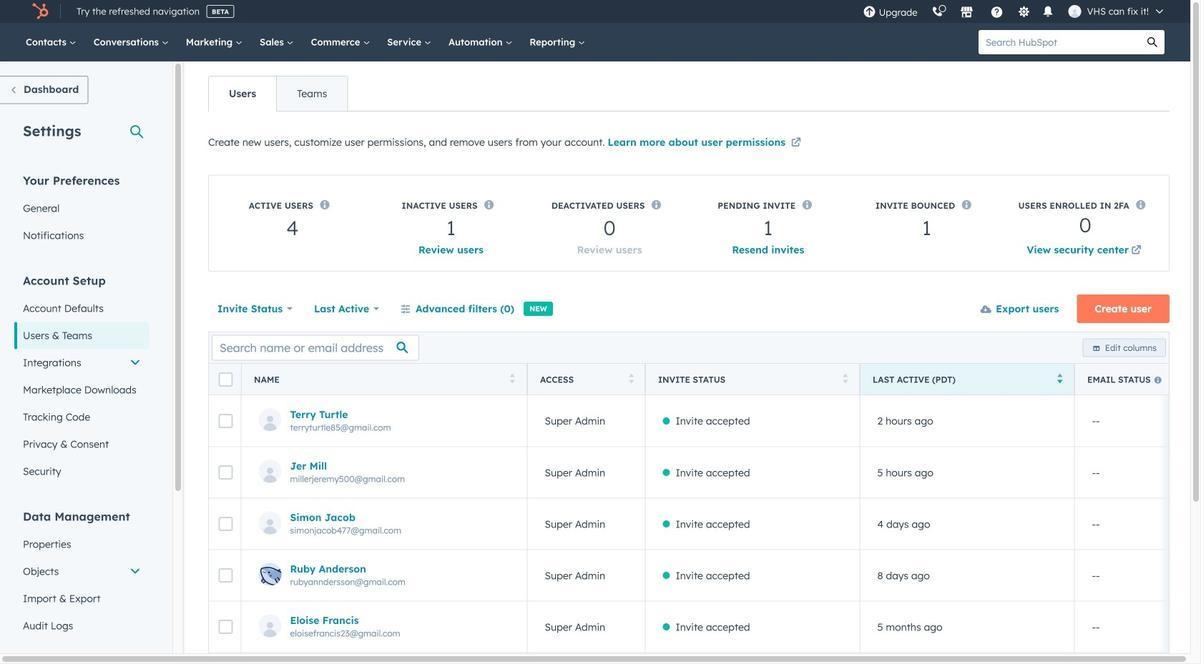 Task type: vqa. For each thing, say whether or not it's contained in the screenshot.
List Box
no



Task type: locate. For each thing, give the bounding box(es) containing it.
navigation
[[208, 76, 348, 112]]

link opens in a new window image
[[1132, 243, 1142, 260], [1132, 246, 1142, 256]]

2 press to sort. element from the left
[[629, 374, 634, 386]]

menu
[[856, 0, 1173, 23]]

your preferences element
[[14, 173, 150, 249]]

name element
[[241, 653, 527, 665]]

1 press to sort. image from the left
[[510, 374, 515, 384]]

email status element
[[1075, 653, 1201, 665]]

1 horizontal spatial press to sort. image
[[843, 374, 848, 384]]

link opens in a new window image
[[791, 135, 801, 152], [791, 138, 801, 148]]

2 horizontal spatial press to sort. element
[[843, 374, 848, 386]]

press to sort. image
[[629, 374, 634, 384]]

marketplaces image
[[961, 6, 974, 19]]

press to sort. element
[[510, 374, 515, 386], [629, 374, 634, 386], [843, 374, 848, 386]]

invite status element
[[645, 653, 860, 665]]

account setup element
[[14, 273, 150, 485]]

terry turtle image
[[1069, 5, 1082, 18]]

press to sort. image
[[510, 374, 515, 384], [843, 374, 848, 384]]

0 horizontal spatial press to sort. element
[[510, 374, 515, 386]]

Search HubSpot search field
[[979, 30, 1141, 54]]

2 press to sort. image from the left
[[843, 374, 848, 384]]

access element
[[527, 653, 645, 665]]

press to sort. image for 1st press to sort. element from left
[[510, 374, 515, 384]]

1 link opens in a new window image from the top
[[1132, 243, 1142, 260]]

2 link opens in a new window image from the top
[[791, 138, 801, 148]]

1 horizontal spatial press to sort. element
[[629, 374, 634, 386]]

Search name or email address search field
[[212, 335, 419, 361]]

0 horizontal spatial press to sort. image
[[510, 374, 515, 384]]

data management element
[[14, 509, 150, 640]]



Task type: describe. For each thing, give the bounding box(es) containing it.
descending sort. press to sort ascending. element
[[1057, 374, 1063, 386]]

1 press to sort. element from the left
[[510, 374, 515, 386]]

descending sort. press to sort ascending. image
[[1057, 374, 1063, 384]]

3 press to sort. element from the left
[[843, 374, 848, 386]]

press to sort. image for 1st press to sort. element from right
[[843, 374, 848, 384]]

last active element
[[860, 653, 1075, 665]]

1 link opens in a new window image from the top
[[791, 135, 801, 152]]

2 link opens in a new window image from the top
[[1132, 246, 1142, 256]]



